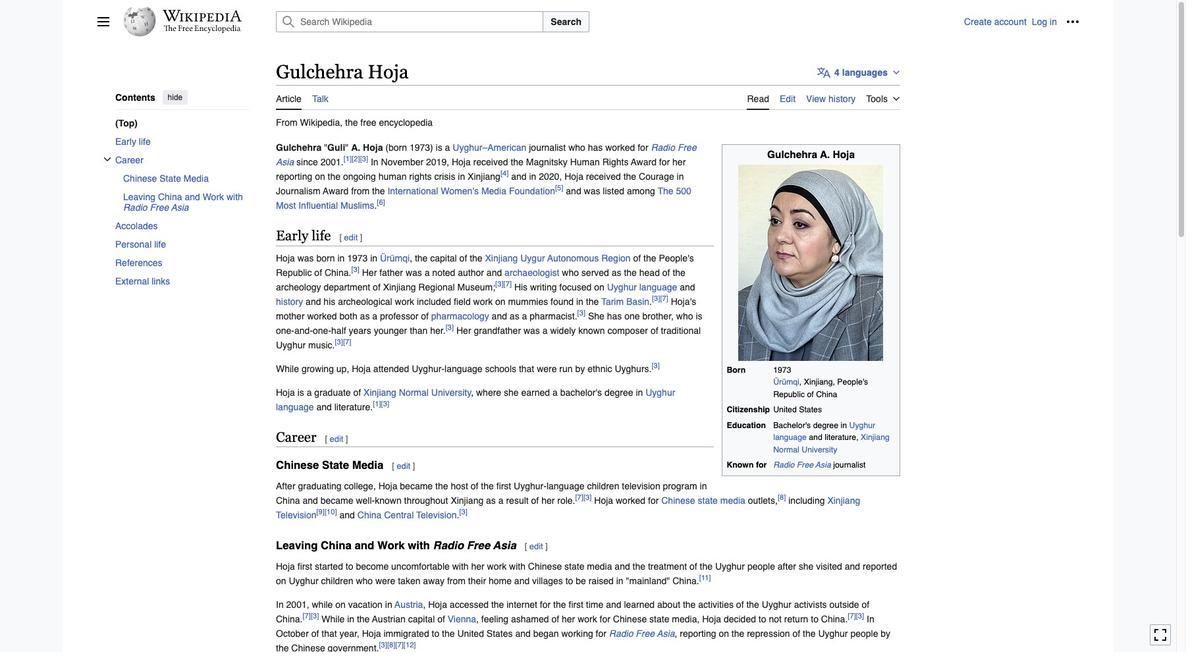 Task type: describe. For each thing, give the bounding box(es) containing it.
language down growing
[[276, 402, 314, 412]]

after
[[778, 561, 796, 572]]

writing
[[530, 282, 557, 292]]

has inside "she has one brother, who is one-and-one-half years younger than her."
[[607, 311, 622, 321]]

november
[[381, 157, 424, 167]]

gulchehra hoja element
[[276, 110, 900, 652]]

[7] inside "[7] [3] hoja worked for chinese state media outlets, [8] including"
[[575, 493, 584, 502]]

and inside pharmacology and as a pharmacist. [3]
[[492, 311, 507, 321]]

wikipedia,
[[300, 117, 343, 128]]

xinjiang inside who served as the head of the archeology department of xinjiang regional museum;
[[383, 282, 416, 292]]

the up among
[[624, 171, 636, 182]]

0 vertical spatial early life
[[115, 136, 151, 146]]

early life link
[[115, 132, 250, 150]]

television inside xinjiang television
[[276, 510, 317, 520]]

to left the "not"
[[759, 614, 766, 625]]

[3] link down brother,
[[652, 361, 660, 370]]

on right the while
[[335, 600, 346, 610]]

human
[[379, 171, 407, 182]]

with up "their"
[[452, 561, 469, 572]]

[1] for 2001.
[[344, 154, 352, 163]]

2020,
[[539, 171, 562, 182]]

0 horizontal spatial ürümqi
[[380, 253, 410, 263]]

xinjiang inside xinjiang normal university
[[861, 433, 890, 442]]

in inside [7] [3] while in the austrian capital of vienna , feeling ashamed of her work for chinese state media, hoja decided to not return to china. [7] [3]
[[347, 614, 354, 625]]

edit
[[780, 93, 796, 104]]

of up [3] her father was a noted author and archaeologist
[[460, 253, 467, 263]]

is inside "she has one brother, who is one-and-one-half years younger than her."
[[696, 311, 703, 321]]

1 horizontal spatial journalist
[[833, 460, 866, 470]]

bachelor's degree in
[[773, 421, 849, 430]]

4
[[835, 67, 840, 78]]

of up head
[[633, 253, 641, 263]]

and literature. [1] [3]
[[314, 399, 389, 412]]

up,
[[336, 363, 349, 374]]

in inside after graduating college, hoja became the host of the first uyghur-language children television program in china and became well-known throughout xinjiang as a result of her role.
[[700, 481, 707, 491]]

china up "started"
[[321, 539, 352, 552]]

0 vertical spatial history
[[829, 93, 856, 104]]

[3] link left she
[[577, 308, 586, 317]]

in november 2019, hoja received the magnitsky human rights award for her reporting on the ongoing human rights crisis in xinjiang
[[276, 157, 686, 182]]

0 horizontal spatial became
[[321, 495, 353, 506]]

and inside , hoja accessed the internet for the first time and learned about the activities of the uyghur activists outside of china.
[[606, 600, 622, 610]]

autonomous
[[547, 253, 599, 263]]

[3] link up department
[[351, 265, 360, 274]]

vacation
[[348, 600, 383, 610]]

language progressive image
[[818, 66, 831, 79]]

article
[[276, 93, 302, 104]]

states inside in october of that year, hoja immigrated to the united states and began working for
[[487, 629, 513, 639]]

0 horizontal spatial early
[[115, 136, 136, 146]]

that inside while growing up, hoja attended uyghur-language schools that were run by ethnic uyghurs. [3]
[[519, 363, 534, 374]]

edit up villages
[[529, 542, 543, 552]]

xinjiang television link
[[276, 495, 860, 520]]

that inside in october of that year, hoja immigrated to the united states and began working for
[[322, 629, 337, 639]]

from inside hoja first started to become uncomfortable with her work with chinese state media and the treatment of the uyghur people after she visited and reported on uyghur children who were taken away from their home and villages to be raised in "mainland" china.
[[447, 576, 466, 586]]

basin
[[626, 296, 650, 307]]

xinjiang television
[[276, 495, 860, 520]]

work inside hoja first started to become uncomfortable with her work with chinese state media and the treatment of the uyghur people after she visited and reported on uyghur children who were taken away from their home and villages to be raised in "mainland" china.
[[487, 561, 507, 572]]

uyghur up activities
[[715, 561, 745, 572]]

from inside and in 2020, hoja received the courage in journalism award from the
[[351, 186, 370, 196]]

in down uyghurs.
[[636, 387, 643, 398]]

0 horizontal spatial chinese state media
[[123, 173, 209, 183]]

0 horizontal spatial journalist
[[529, 142, 566, 153]]

hide button
[[162, 90, 188, 105]]

of right result
[[531, 495, 539, 506]]

republic for , xinjiang, people's republic of china
[[773, 390, 805, 399]]

external
[[115, 276, 149, 286]]

a inside after graduating college, hoja became the host of the first uyghur-language children television program in china and became well-known throughout xinjiang as a result of her role.
[[499, 495, 504, 506]]

her inside [7] [3] while in the austrian capital of vienna , feeling ashamed of her work for chinese state media, hoja decided to not return to china. [7] [3]
[[562, 614, 575, 625]]

reported
[[863, 561, 897, 572]]

composer
[[608, 325, 648, 336]]

[6] link
[[377, 198, 385, 207]]

after
[[276, 481, 295, 491]]

1 vertical spatial uyghur language link
[[276, 387, 675, 412]]

and inside and in 2020, hoja received the courage in journalism award from the
[[511, 171, 527, 182]]

hoja inside [7] [3] while in the austrian capital of vienna , feeling ashamed of her work for chinese state media, hoja decided to not return to china. [7] [3]
[[702, 614, 721, 625]]

accolades
[[115, 220, 158, 231]]

become
[[356, 561, 389, 572]]

gulchehra for gulchehra hoja
[[276, 61, 363, 82]]

his
[[514, 282, 528, 292]]

[9] link
[[317, 507, 325, 517]]

vienna
[[448, 614, 476, 625]]

hoja left (born
[[363, 142, 383, 153]]

in up department
[[370, 253, 378, 263]]

1 horizontal spatial [8] link
[[778, 493, 786, 502]]

0 horizontal spatial she
[[504, 387, 519, 398]]

in right born
[[338, 253, 345, 263]]

in for in 2001, while on vacation in austria
[[276, 600, 284, 610]]

1 vertical spatial uyghur language
[[773, 421, 876, 442]]

television inside [9] [10] and china central television . [3]
[[416, 510, 457, 520]]

0 vertical spatial xinjiang normal university link
[[364, 387, 471, 398]]

the 500 most influential muslims link
[[276, 186, 692, 211]]

schools
[[485, 363, 516, 374]]

xinjiang inside in november 2019, hoja received the magnitsky human rights award for her reporting on the ongoing human rights crisis in xinjiang
[[468, 171, 501, 182]]

uyghur–american link
[[453, 142, 527, 153]]

activists
[[794, 600, 827, 610]]

of down born
[[314, 267, 322, 278]]

radio inside the radio free asia
[[651, 142, 675, 153]]

uyghur inside , hoja accessed the internet for the first time and learned about the activities of the uyghur activists outside of china.
[[762, 600, 792, 610]]

of left vienna
[[437, 614, 445, 625]]

archeology
[[276, 282, 321, 292]]

worked inside "[7] [3] hoja worked for chinese state media outlets, [8] including"
[[616, 495, 646, 506]]

magnitsky
[[526, 157, 568, 167]]

and up the hoja's
[[680, 282, 695, 292]]

in for in november 2019, hoja received the magnitsky human rights award for her reporting on the ongoing human rights crisis in xinjiang
[[371, 157, 379, 167]]

[ edit ] for career
[[325, 434, 348, 444]]

[3] link down the while
[[311, 612, 319, 621]]

were inside while growing up, hoja attended uyghur-language schools that were run by ethnic uyghurs. [3]
[[537, 363, 557, 374]]

worked inside hoja's mother worked both as a professor of
[[307, 311, 337, 321]]

edit for chinese state media
[[397, 461, 410, 471]]

the down decided
[[732, 629, 745, 639]]

chinese up after
[[276, 459, 319, 472]]

xinjiang normal university
[[773, 433, 890, 454]]

asia up home
[[493, 539, 516, 552]]

known inside her grandfather was a widely known composer of traditional uyghur music.
[[578, 325, 605, 336]]

0 horizontal spatial degree
[[605, 387, 633, 398]]

muslims
[[341, 200, 374, 211]]

create account link
[[964, 16, 1027, 27]]

[7] down 'immigrated'
[[395, 641, 404, 650]]

0 vertical spatial radio free asia
[[276, 142, 697, 167]]

[3] inside "[7] [3] hoja worked for chinese state media outlets, [8] including"
[[584, 493, 592, 502]]

[ for career
[[325, 434, 328, 444]]

people inside hoja first started to become uncomfortable with her work with chinese state media and the treatment of the uyghur people after she visited and reported on uyghur children who were taken away from their home and villages to be raised in "mainland" china.
[[748, 561, 775, 572]]

the inside [7] [3] while in the austrian capital of vienna , feeling ashamed of her work for chinese state media, hoja decided to not return to china. [7] [3]
[[357, 614, 370, 625]]

0 horizontal spatial state
[[160, 173, 181, 183]]

0 horizontal spatial a.
[[351, 142, 360, 153]]

languages
[[842, 67, 888, 78]]

] up villages
[[545, 542, 548, 552]]

0 vertical spatial worked
[[605, 142, 635, 153]]

, up [3] her father was a noted author and archaeologist
[[410, 253, 412, 263]]

chinese state media inside gulchehra hoja element
[[276, 459, 384, 472]]

international women's media foundation link
[[388, 186, 555, 196]]

0 vertical spatial normal
[[399, 387, 429, 398]]

chinese down career link
[[123, 173, 157, 183]]

international women's media foundation [5] and was listed among
[[388, 183, 658, 196]]

a inside her grandfather was a widely known composer of traditional uyghur music.
[[543, 325, 548, 336]]

edit link
[[780, 85, 796, 108]]

the 500 most influential muslims
[[276, 186, 692, 211]]

the inside in october of that year, hoja immigrated to the united states and began working for
[[442, 629, 455, 639]]

professor
[[380, 311, 419, 321]]

his
[[324, 296, 335, 307]]

1 vertical spatial radio free asia
[[609, 629, 675, 639]]

china down chinese state media link in the top of the page
[[158, 191, 182, 202]]

1 horizontal spatial degree
[[813, 421, 839, 430]]

life for the personal life link
[[154, 239, 166, 249]]

first inside hoja first started to become uncomfortable with her work with chinese state media and the treatment of the uyghur people after she visited and reported on uyghur children who were taken away from their home and villages to be raised in "mainland" china.
[[298, 561, 312, 572]]

to down the activists
[[811, 614, 819, 625]]

on inside , reporting on the repression of the uyghur people by the chinese government.
[[719, 629, 729, 639]]

encyclopedia
[[379, 117, 433, 128]]

[7] link left his
[[504, 279, 512, 288]]

a left graduate on the left bottom of page
[[307, 387, 312, 398]]

create
[[964, 16, 992, 27]]

the up feeling
[[491, 600, 504, 610]]

the up '[6]' 'link'
[[372, 186, 385, 196]]

] for chinese state media
[[413, 461, 415, 471]]

1 horizontal spatial xinjiang normal university link
[[773, 433, 890, 454]]

chinese inside [7] [3] while in the austrian capital of vienna , feeling ashamed of her work for chinese state media, hoja decided to not return to china. [7] [3]
[[613, 614, 647, 625]]

2 vertical spatial is
[[298, 387, 304, 398]]

[3] link down host
[[459, 507, 468, 517]]

log in link
[[1032, 16, 1057, 27]]

while
[[312, 600, 333, 610]]

0 vertical spatial uyghur language link
[[607, 282, 677, 292]]

the down villages
[[553, 600, 566, 610]]

hoja's
[[671, 296, 696, 307]]

for inside in october of that year, hoja immigrated to the united states and began working for
[[596, 629, 607, 639]]

[3] link down half
[[335, 337, 343, 346]]

0 horizontal spatial has
[[588, 142, 603, 153]]

2 vertical spatial radio free asia link
[[609, 629, 675, 639]]

Search Wikipedia search field
[[276, 11, 544, 32]]

hoja inside , hoja accessed the internet for the first time and learned about the activities of the uyghur activists outside of china.
[[428, 600, 447, 610]]

received for courage
[[586, 171, 621, 182]]

graduating
[[298, 481, 342, 491]]

1 vertical spatial ürümqi
[[773, 378, 800, 387]]

edit link for career
[[330, 434, 343, 444]]

[3] link right role. at the left of page
[[584, 493, 592, 502]]

2 vertical spatial uyghur language link
[[773, 421, 876, 442]]

0 vertical spatial is
[[436, 142, 442, 153]]

journalism
[[276, 186, 321, 196]]

1 horizontal spatial ürümqi link
[[773, 378, 800, 387]]

united inside in october of that year, hoja immigrated to the united states and began working for
[[457, 629, 484, 639]]

0 horizontal spatial [8]
[[387, 641, 395, 650]]

of up archeological on the left of page
[[373, 282, 381, 292]]

free down xinjiang normal university
[[797, 460, 814, 470]]

radio down learned
[[609, 629, 633, 639]]

rights
[[603, 157, 629, 167]]

the left free
[[345, 117, 358, 128]]

the left host
[[435, 481, 448, 491]]

[10] link
[[325, 507, 337, 517]]

[8] inside "[7] [3] hoja worked for chinese state media outlets, [8] including"
[[778, 493, 786, 502]]

[4]
[[501, 169, 509, 178]]

hoja left graduate on the left bottom of page
[[276, 387, 295, 398]]

0 vertical spatial capital
[[430, 253, 457, 263]]

be
[[576, 576, 586, 586]]

run
[[560, 363, 573, 374]]

[ down result
[[525, 542, 527, 552]]

by inside while growing up, hoja attended uyghur-language schools that were run by ethnic uyghurs. [3]
[[575, 363, 585, 374]]

china. inside , hoja accessed the internet for the first time and learned about the activities of the uyghur activists outside of china.
[[276, 614, 303, 625]]

and down chinese state media link in the top of the page
[[185, 191, 200, 202]]

chinese state media link
[[662, 495, 746, 506]]

[7] link down outside
[[848, 612, 856, 621]]

human
[[570, 157, 600, 167]]

the up international women's media foundation [5] and was listed among
[[511, 157, 524, 167]]

austria link
[[395, 600, 423, 610]]

in up the foundation
[[529, 171, 536, 182]]

influential
[[299, 200, 338, 211]]

of up decided
[[736, 600, 744, 610]]

first inside after graduating college, hoja became the host of the first uyghur-language children television program in china and became well-known throughout xinjiang as a result of her role.
[[496, 481, 511, 491]]

0 vertical spatial radio free asia link
[[276, 142, 697, 167]]

history inside [3] [7] his writing focused on uyghur language and history and his archeological work included field work on mummies found in the tarim basin . [3] [7]
[[276, 296, 303, 307]]

the right host
[[481, 481, 494, 491]]

0 vertical spatial uyghur language
[[276, 387, 675, 412]]

her inside her grandfather was a widely known composer of traditional uyghur music.
[[456, 325, 471, 336]]

[3] link down outside
[[856, 612, 864, 621]]

in inside in november 2019, hoja received the magnitsky human rights award for her reporting on the ongoing human rights crisis in xinjiang
[[458, 171, 465, 182]]

the up regional at the left
[[415, 253, 428, 263]]

[3] link up ongoing
[[360, 154, 368, 163]]

[ edit ] up villages
[[525, 542, 548, 552]]

in up the "500"
[[677, 171, 684, 182]]

0 vertical spatial work
[[203, 191, 224, 202]]

to left be
[[566, 576, 573, 586]]

reporting inside , reporting on the repression of the uyghur people by the chinese government.
[[680, 629, 716, 639]]

create account log in
[[964, 16, 1057, 27]]

ethnic
[[588, 363, 612, 374]]

menu image
[[97, 15, 110, 28]]

, inside , hoja accessed the internet for the first time and learned about the activities of the uyghur activists outside of china.
[[423, 600, 426, 610]]

edit for early life
[[344, 232, 358, 242]]

[7] link down 'immigrated'
[[395, 641, 404, 650]]

[3] link down 'immigrated'
[[379, 641, 387, 650]]

[7] down the 2001,
[[303, 612, 311, 621]]

who up human
[[569, 142, 586, 153]]

and right home
[[514, 576, 530, 586]]

1 horizontal spatial became
[[400, 481, 433, 491]]

china inside , xinjiang, people's republic of china
[[816, 390, 838, 399]]

her inside after graduating college, hoja became the host of the first uyghur-language children television program in china and became well-known throughout xinjiang as a result of her role.
[[542, 495, 555, 506]]

references link
[[115, 253, 250, 272]]

2 vertical spatial media
[[352, 459, 384, 472]]

[3] down 'immigrated'
[[379, 641, 387, 650]]

media inside international women's media foundation [5] and was listed among
[[481, 186, 507, 196]]

[3] link down pharmacology link on the left top
[[446, 323, 454, 332]]

and down bachelor's degree in
[[809, 433, 823, 442]]

] for early life
[[360, 232, 362, 242]]

[7] left his
[[504, 279, 512, 288]]

father
[[380, 267, 403, 278]]

and inside the and literature. [1] [3]
[[317, 402, 332, 412]]

the down return
[[803, 629, 816, 639]]

for inside "[7] [3] hoja worked for chinese state media outlets, [8] including"
[[648, 495, 659, 506]]

uyghur–american
[[453, 142, 527, 153]]

people inside , reporting on the repression of the uyghur people by the chinese government.
[[851, 629, 878, 639]]

pharmacology
[[431, 311, 489, 321]]

as inside who served as the head of the archeology department of xinjiang regional museum;
[[612, 267, 622, 278]]

0 horizontal spatial media
[[184, 173, 209, 183]]

language inside [3] [7] his writing focused on uyghur language and history and his archeological work included field work on mummies found in the tarim basin . [3] [7]
[[639, 282, 677, 292]]

of right outside
[[862, 600, 870, 610]]

hoja is a graduate of xinjiang normal university , where she earned a bachelor's degree in
[[276, 387, 646, 398]]

0 horizontal spatial university
[[431, 387, 471, 398]]

repression
[[747, 629, 790, 639]]

[7] down outside
[[848, 612, 856, 621]]

read
[[747, 93, 769, 104]]

host
[[451, 481, 468, 491]]

[7] up brother,
[[660, 294, 669, 303]]

uyghur inside [3] [7] his writing focused on uyghur language and history and his archeological work included field work on mummies found in the tarim basin . [3] [7]
[[607, 282, 637, 292]]

as inside after graduating college, hoja became the host of the first uyghur-language children television program in china and became well-known throughout xinjiang as a result of her role.
[[486, 495, 496, 506]]

region
[[602, 253, 631, 263]]

to right "started"
[[346, 561, 353, 572]]

state inside [7] [3] while in the austrian capital of vienna , feeling ashamed of her work for chinese state media, hoja decided to not return to china. [7] [3]
[[650, 614, 670, 625]]

log
[[1032, 16, 1048, 27]]

uyghur inside , reporting on the repression of the uyghur people by the chinese government.
[[818, 629, 848, 639]]

hoja inside and in 2020, hoja received the courage in journalism award from the
[[565, 171, 584, 182]]

free up accolades at the top
[[150, 202, 169, 212]]

, inside , xinjiang, people's republic of china
[[800, 378, 802, 387]]

the up [11] link
[[700, 561, 713, 572]]

edit for career
[[330, 434, 343, 444]]

(top) link
[[115, 114, 260, 132]]

earned
[[521, 387, 550, 398]]

[10]
[[325, 507, 337, 517]]

[ for chinese state media
[[392, 461, 395, 471]]

work down museum;
[[473, 296, 493, 307]]

to inside in october of that year, hoja immigrated to the united states and began working for
[[432, 629, 440, 639]]

free down learned
[[636, 629, 655, 639]]

with up home
[[509, 561, 526, 572]]

1 horizontal spatial a.
[[820, 149, 830, 161]]

1 vertical spatial radio free asia link
[[773, 460, 831, 470]]

guli
[[327, 142, 345, 153]]

and-
[[294, 325, 313, 336]]

who inside who served as the head of the archeology department of xinjiang regional museum;
[[562, 267, 579, 278]]

for inside in november 2019, hoja received the magnitsky human rights award for her reporting on the ongoing human rights crisis in xinjiang
[[659, 157, 670, 167]]

[7] link down half
[[343, 337, 351, 346]]

hoja up encyclopedia
[[368, 61, 409, 82]]

1 vertical spatial 1973
[[773, 365, 792, 375]]

growing
[[302, 363, 334, 374]]

hoja up archeology
[[276, 253, 295, 263]]

was left born
[[298, 253, 314, 263]]

0 horizontal spatial [8] link
[[387, 641, 395, 650]]

gulchehra a. hoja
[[767, 149, 855, 161]]

not
[[769, 614, 782, 625]]

years
[[349, 325, 371, 336]]

search button
[[543, 11, 590, 32]]

children inside after graduating college, hoja became the host of the first uyghur-language children television program in china and became well-known throughout xinjiang as a result of her role.
[[587, 481, 619, 491]]

[3] up brother,
[[652, 294, 660, 303]]

capital inside [7] [3] while in the austrian capital of vienna , feeling ashamed of her work for chinese state media, hoja decided to not return to china. [7] [3]
[[408, 614, 435, 625]]

a inside [3] her father was a noted author and archaeologist
[[425, 267, 430, 278]]

free up "their"
[[467, 539, 490, 552]]

hide
[[168, 93, 183, 102]]

included
[[417, 296, 451, 307]]

gulchehra hoja main content
[[271, 59, 1080, 652]]

her.
[[430, 325, 446, 336]]

uyghur down uyghurs.
[[646, 387, 675, 398]]

radio up uncomfortable
[[433, 539, 464, 552]]

[3] down half
[[335, 337, 343, 346]]

[3] down outside
[[856, 612, 864, 621]]

[7] link down the 2001,
[[303, 612, 311, 621]]

and inside [9] [10] and china central television . [3]
[[340, 510, 355, 520]]

0 vertical spatial united
[[773, 405, 797, 414]]

early inside gulchehra hoja element
[[276, 228, 308, 243]]



Task type: locate. For each thing, give the bounding box(es) containing it.
0 vertical spatial [1] link
[[344, 154, 352, 163]]

award for rights
[[631, 157, 657, 167]]

who inside hoja first started to become uncomfortable with her work with chinese state media and the treatment of the uyghur people after she visited and reported on uyghur children who were taken away from their home and villages to be raised in "mainland" china.
[[356, 576, 373, 586]]

started
[[315, 561, 343, 572]]

free inside the radio free asia
[[678, 142, 697, 153]]

1 vertical spatial journalist
[[833, 460, 866, 470]]

austrian
[[372, 614, 406, 625]]

[7] link right result
[[575, 493, 584, 502]]

0 vertical spatial by
[[575, 363, 585, 374]]

[2] link
[[352, 154, 360, 163]]

[11]
[[699, 573, 711, 583]]

gulchehra
[[276, 61, 363, 82], [276, 142, 322, 153], [767, 149, 818, 161]]

journalist
[[529, 142, 566, 153], [833, 460, 866, 470]]

university
[[431, 387, 471, 398], [802, 445, 837, 454]]

0 horizontal spatial early life
[[115, 136, 151, 146]]

1 vertical spatial ürümqi link
[[773, 378, 800, 387]]

her inside hoja first started to become uncomfortable with her work with chinese state media and the treatment of the uyghur people after she visited and reported on uyghur children who were taken away from their home and villages to be raised in "mainland" china.
[[471, 561, 485, 572]]

of right head
[[663, 267, 670, 278]]

0 vertical spatial ürümqi link
[[380, 253, 410, 263]]

hoja inside after graduating college, hoja became the host of the first uyghur-language children television program in china and became well-known throughout xinjiang as a result of her role.
[[379, 481, 398, 491]]

xinjiang normal university link down attended
[[364, 387, 471, 398]]

television down after
[[276, 510, 317, 520]]

history
[[829, 93, 856, 104], [276, 296, 303, 307]]

edit link for chinese state media
[[397, 461, 410, 471]]

and
[[511, 171, 527, 182], [566, 186, 581, 196], [185, 191, 200, 202], [487, 267, 502, 278], [680, 282, 695, 292], [306, 296, 321, 307], [492, 311, 507, 321], [317, 402, 332, 412], [809, 433, 823, 442], [303, 495, 318, 506], [340, 510, 355, 520], [355, 539, 374, 552], [615, 561, 630, 572], [845, 561, 860, 572], [514, 576, 530, 586], [606, 600, 622, 610], [515, 629, 531, 639]]

states
[[799, 405, 822, 414], [487, 629, 513, 639]]

chinese state media link
[[123, 169, 250, 187]]

, left the 'xinjiang,'
[[800, 378, 802, 387]]

0 vertical spatial while
[[276, 363, 299, 374]]

from down ongoing
[[351, 186, 370, 196]]

2 horizontal spatial first
[[569, 600, 584, 610]]

attended
[[373, 363, 409, 374]]

china
[[158, 191, 182, 202], [816, 390, 838, 399], [276, 495, 300, 506], [358, 510, 382, 520], [321, 539, 352, 552]]

the down vacation
[[357, 614, 370, 625]]

of right host
[[471, 481, 479, 491]]

, hoja accessed the internet for the first time and learned about the activities of the uyghur activists outside of china.
[[276, 600, 870, 625]]

grandfather
[[474, 325, 521, 336]]

as down region
[[612, 267, 622, 278]]

references
[[115, 257, 162, 268]]

1 vertical spatial work
[[377, 539, 405, 552]]

outlets,
[[748, 495, 778, 506]]

1 horizontal spatial university
[[802, 445, 837, 454]]

uyghur- inside after graduating college, hoja became the host of the first uyghur-language children television program in china and became well-known throughout xinjiang as a result of her role.
[[514, 481, 547, 491]]

1 " from the left
[[324, 142, 327, 153]]

2 vertical spatial worked
[[616, 495, 646, 506]]

china inside [9] [10] and china central television . [3]
[[358, 510, 382, 520]]

who down the hoja's
[[676, 311, 693, 321]]

has down tarim on the top right of page
[[607, 311, 622, 321]]

. inside [9] [10] and china central television . [3]
[[457, 510, 459, 520]]

[1] link
[[344, 154, 352, 163], [373, 399, 381, 408]]

1 vertical spatial normal
[[773, 445, 800, 454]]

in 2001, while on vacation in austria
[[276, 600, 423, 610]]

. down ongoing
[[374, 200, 377, 211]]

1 horizontal spatial history
[[829, 93, 856, 104]]

republic for of the people's republic of china.
[[276, 267, 312, 278]]

she right "where"
[[504, 387, 519, 398]]

born
[[317, 253, 335, 263]]

state inside "[7] [3] hoja worked for chinese state media outlets, [8] including"
[[698, 495, 718, 506]]

] for career
[[346, 434, 348, 444]]

well-
[[356, 495, 375, 506]]

a inside hoja's mother worked both as a professor of
[[372, 311, 378, 321]]

china. up the october
[[276, 614, 303, 625]]

for inside , hoja accessed the internet for the first time and learned about the activities of the uyghur activists outside of china.
[[540, 600, 551, 610]]

1 horizontal spatial media
[[352, 459, 384, 472]]

0 vertical spatial state
[[698, 495, 718, 506]]

worked down his on the left top of the page
[[307, 311, 337, 321]]

early down "most"
[[276, 228, 308, 243]]

the up the hoja's
[[673, 267, 686, 278]]

career inside career link
[[115, 154, 143, 165]]

1 vertical spatial is
[[696, 311, 703, 321]]

xinjiang down host
[[451, 495, 484, 506]]

she
[[504, 387, 519, 398], [799, 561, 814, 572]]

received for magnitsky
[[473, 157, 508, 167]]

award inside and in 2020, hoja received the courage in journalism award from the
[[323, 186, 349, 196]]

graduate
[[314, 387, 351, 398]]

widely
[[550, 325, 576, 336]]

article link
[[276, 85, 302, 110]]

[3] link right literature.
[[381, 399, 389, 408]]

0 vertical spatial her
[[362, 267, 377, 278]]

0 horizontal spatial leaving
[[123, 191, 155, 202]]

in inside hoja first started to become uncomfortable with her work with chinese state media and the treatment of the uyghur people after she visited and reported on uyghur children who were taken away from their home and villages to be raised in "mainland" china.
[[616, 576, 624, 586]]

[1] inside the and literature. [1] [3]
[[373, 399, 381, 408]]

1 horizontal spatial states
[[799, 405, 822, 414]]

ürümqi up father on the left top of the page
[[380, 253, 410, 263]]

1 vertical spatial while
[[322, 614, 345, 625]]

in inside in october of that year, hoja immigrated to the united states and began working for
[[867, 614, 875, 625]]

a left noted
[[425, 267, 430, 278]]

edit down literature.
[[330, 434, 343, 444]]

of inside hoja first started to become uncomfortable with her work with chinese state media and the treatment of the uyghur people after she visited and reported on uyghur children who were taken away from their home and villages to be raised in "mainland" china.
[[690, 561, 697, 572]]

1 vertical spatial her
[[456, 325, 471, 336]]

[ for early life
[[340, 232, 342, 242]]

republic inside of the people's republic of china.
[[276, 267, 312, 278]]

of the people's republic of china.
[[276, 253, 694, 278]]

0 vertical spatial known
[[578, 325, 605, 336]]

[3] inside pharmacology and as a pharmacist. [3]
[[577, 308, 586, 317]]

half
[[331, 325, 346, 336]]

[7] link up brother,
[[660, 294, 669, 303]]

1 television from the left
[[276, 510, 317, 520]]

0 vertical spatial ürümqi
[[380, 253, 410, 263]]

capital up noted
[[430, 253, 457, 263]]

the up media,
[[683, 600, 696, 610]]

history link
[[276, 296, 303, 307]]

uyghur inside her grandfather was a widely known composer of traditional uyghur music.
[[276, 340, 306, 350]]

[3] link left his
[[495, 279, 504, 288]]

of inside , reporting on the repression of the uyghur people by the chinese government.
[[793, 629, 800, 639]]

while inside while growing up, hoja attended uyghur-language schools that were run by ethnic uyghurs. [3]
[[276, 363, 299, 374]]

1 vertical spatial from
[[447, 576, 466, 586]]

, left "where"
[[471, 387, 474, 398]]

the inside of the people's republic of china.
[[644, 253, 656, 263]]

work up home
[[487, 561, 507, 572]]

0 horizontal spatial people's
[[659, 253, 694, 263]]

uyghur up the "not"
[[762, 600, 792, 610]]

1 one- from the left
[[276, 325, 294, 336]]

known for radio free asia journalist
[[727, 460, 866, 470]]

radio free asia
[[276, 142, 697, 167], [609, 629, 675, 639]]

, reporting on the repression of the uyghur people by the chinese government.
[[276, 629, 891, 652]]

is
[[436, 142, 442, 153], [696, 311, 703, 321], [298, 387, 304, 398]]

her up "their"
[[471, 561, 485, 572]]

a down pharmacist.
[[543, 325, 548, 336]]

personal tools navigation
[[964, 11, 1084, 32]]

[1] link down attended
[[373, 399, 381, 408]]

[3] her father was a noted author and archaeologist
[[351, 265, 560, 278]]

wikipedia image
[[163, 10, 242, 22]]

mother
[[276, 311, 305, 321]]

children inside hoja first started to become uncomfortable with her work with chinese state media and the treatment of the uyghur people after she visited and reported on uyghur children who were taken away from their home and villages to be raised in "mainland" china.
[[321, 576, 353, 586]]

was inside international women's media foundation [5] and was listed among
[[584, 186, 600, 196]]

career
[[115, 154, 143, 165], [276, 429, 317, 445]]

[ edit ] for chinese state media
[[392, 461, 415, 471]]

life for the early life link on the top left of page
[[139, 136, 151, 146]]

she right after
[[799, 561, 814, 572]]

of inside in october of that year, hoja immigrated to the united states and began working for
[[311, 629, 319, 639]]

in for in october of that year, hoja immigrated to the united states and began working for
[[867, 614, 875, 625]]

personal
[[115, 239, 152, 249]]

0 horizontal spatial united
[[457, 629, 484, 639]]

2 horizontal spatial is
[[696, 311, 703, 321]]

normal down attended
[[399, 387, 429, 398]]

early life inside gulchehra hoja element
[[276, 228, 331, 243]]

radio free asia up [4]
[[276, 142, 697, 167]]

time
[[586, 600, 604, 610]]

talk link
[[312, 85, 329, 108]]

for inside [7] [3] while in the austrian capital of vienna , feeling ashamed of her work for chinese state media, hoja decided to not return to china. [7] [3]
[[600, 614, 611, 625]]

while
[[276, 363, 299, 374], [322, 614, 345, 625]]

0 vertical spatial degree
[[605, 387, 633, 398]]

0 horizontal spatial states
[[487, 629, 513, 639]]

[12] link
[[404, 641, 416, 650]]

0 vertical spatial were
[[537, 363, 557, 374]]

edit link for early life
[[344, 232, 358, 242]]

people's for of the people's republic of china.
[[659, 253, 694, 263]]

0 horizontal spatial work
[[203, 191, 224, 202]]

0 horizontal spatial award
[[323, 186, 349, 196]]

1 horizontal spatial [1] link
[[373, 399, 381, 408]]

1 horizontal spatial career
[[276, 429, 317, 445]]

people's
[[659, 253, 694, 263], [837, 378, 868, 387]]

1 vertical spatial xinjiang normal university link
[[773, 433, 890, 454]]

were left run
[[537, 363, 557, 374]]

1 vertical spatial university
[[802, 445, 837, 454]]

0 horizontal spatial [1]
[[344, 154, 352, 163]]

gulchehra for gulchehra " guli " a. hoja (born 1973) is a uyghur–american journalist who has worked for
[[276, 142, 322, 153]]

while down the while
[[322, 614, 345, 625]]

found
[[551, 296, 574, 307]]

0 vertical spatial people's
[[659, 253, 694, 263]]

, down accessed
[[476, 614, 479, 625]]

[3] down pharmacology link on the left top
[[446, 323, 454, 332]]

, inside [7] [3] while in the austrian capital of vienna , feeling ashamed of her work for chinese state media, hoja decided to not return to china. [7] [3]
[[476, 614, 479, 625]]

media up raised
[[587, 561, 612, 572]]

[3] left his
[[495, 279, 504, 288]]

links
[[152, 276, 170, 286]]

[12]
[[404, 641, 416, 650]]

gulchehra up talk link
[[276, 61, 363, 82]]

received inside and in 2020, hoja received the courage in journalism award from the
[[586, 171, 621, 182]]

2 television from the left
[[416, 510, 457, 520]]

2 vertical spatial .
[[457, 510, 459, 520]]

she
[[588, 311, 605, 321]]

0 horizontal spatial career
[[115, 154, 143, 165]]

,
[[410, 253, 412, 263], [800, 378, 802, 387], [471, 387, 474, 398], [423, 600, 426, 610], [476, 614, 479, 625], [675, 629, 677, 639]]

1 horizontal spatial first
[[496, 481, 511, 491]]

home
[[489, 576, 512, 586]]

1 vertical spatial reporting
[[680, 629, 716, 639]]

0 horizontal spatial uyghur language
[[276, 387, 675, 412]]

for
[[638, 142, 649, 153], [659, 157, 670, 167], [648, 495, 659, 506], [540, 600, 551, 610], [600, 614, 611, 625], [596, 629, 607, 639]]

1 horizontal spatial .
[[457, 510, 459, 520]]

[7]
[[504, 279, 512, 288], [660, 294, 669, 303], [343, 337, 351, 346], [575, 493, 584, 502], [303, 612, 311, 621], [848, 612, 856, 621], [395, 641, 404, 650]]

on inside hoja first started to become uncomfortable with her work with chinese state media and the treatment of the uyghur people after she visited and reported on uyghur children who were taken away from their home and villages to be raised in "mainland" china.
[[276, 576, 286, 586]]

0 horizontal spatial 1973
[[347, 253, 368, 263]]

uyghur up the 2001,
[[289, 576, 319, 586]]

log in and more options image
[[1067, 15, 1080, 28]]

was right father on the left top of the page
[[406, 267, 422, 278]]

state inside hoja first started to become uncomfortable with her work with chinese state media and the treatment of the uyghur people after she visited and reported on uyghur children who were taken away from their home and villages to be raised in "mainland" china.
[[565, 561, 585, 572]]

rights
[[409, 171, 432, 182]]

states down feeling
[[487, 629, 513, 639]]

1 horizontal spatial has
[[607, 311, 622, 321]]

was inside her grandfather was a widely known composer of traditional uyghur music.
[[524, 325, 540, 336]]

from left "their"
[[447, 576, 466, 586]]

with inside leaving china and work with radio free asia
[[227, 191, 243, 202]]

work inside gulchehra hoja element
[[377, 539, 405, 552]]

. inside [3] [7] his writing focused on uyghur language and history and his archeological work included field work on mummies found in the tarim basin . [3] [7]
[[650, 296, 652, 307]]

chinese
[[123, 173, 157, 183], [276, 459, 319, 472], [662, 495, 695, 506], [528, 561, 562, 572], [613, 614, 647, 625], [291, 643, 325, 652]]

1 vertical spatial [1] link
[[373, 399, 381, 408]]

in up "[7] [3] hoja worked for chinese state media outlets, [8] including"
[[700, 481, 707, 491]]

and inside after graduating college, hoja became the host of the first uyghur-language children television program in china and became well-known throughout xinjiang as a result of her role.
[[303, 495, 318, 506]]

in inside "personal tools" navigation
[[1050, 16, 1057, 27]]

hoja down away
[[428, 600, 447, 610]]

[3] inside while growing up, hoja attended uyghur-language schools that were run by ethnic uyghurs. [3]
[[652, 361, 660, 370]]

after graduating college, hoja became the host of the first uyghur-language children television program in china and became well-known throughout xinjiang as a result of her role.
[[276, 481, 707, 506]]

fullscreen image
[[1154, 629, 1167, 642]]

china. inside [7] [3] while in the austrian capital of vienna , feeling ashamed of her work for chinese state media, hoja decided to not return to china. [7] [3]
[[821, 614, 848, 625]]

received inside in november 2019, hoja received the magnitsky human rights award for her reporting on the ongoing human rights crisis in xinjiang
[[473, 157, 508, 167]]

leaving china and work with radio free asia inside gulchehra hoja element
[[276, 539, 516, 552]]

china. inside of the people's republic of china.
[[325, 267, 351, 278]]

1 vertical spatial became
[[321, 495, 353, 506]]

1 horizontal spatial leaving china and work with radio free asia
[[276, 539, 516, 552]]

0 vertical spatial first
[[496, 481, 511, 491]]

since 2001. [1] [2] [3]
[[294, 154, 368, 167]]

award for journalism
[[323, 186, 349, 196]]

1 vertical spatial people's
[[837, 378, 868, 387]]

university inside xinjiang normal university
[[802, 445, 837, 454]]

hoja right year,
[[362, 629, 381, 639]]

xinjiang down father on the left top of the page
[[383, 282, 416, 292]]

1 horizontal spatial reporting
[[680, 629, 716, 639]]

x small image
[[103, 155, 111, 163]]

[3] [8] [7] [12]
[[379, 641, 416, 650]]

her up courage
[[673, 157, 686, 167]]

1 vertical spatial leaving
[[276, 539, 318, 552]]

[ edit ] for early life
[[340, 232, 362, 242]]

life right personal
[[154, 239, 166, 249]]

children left television
[[587, 481, 619, 491]]

her inside [3] her father was a noted author and archaeologist
[[362, 267, 377, 278]]

life inside gulchehra hoja element
[[312, 228, 331, 243]]

1 vertical spatial states
[[487, 629, 513, 639]]

state
[[160, 173, 181, 183], [322, 459, 349, 472]]

0 horizontal spatial .
[[374, 200, 377, 211]]

1 horizontal spatial that
[[519, 363, 534, 374]]

by
[[575, 363, 585, 374], [881, 629, 891, 639]]

a inside pharmacology and as a pharmacist. [3]
[[522, 311, 527, 321]]

uyghur- right attended
[[412, 363, 445, 374]]

1 vertical spatial [1]
[[373, 399, 381, 408]]

view history
[[806, 93, 856, 104]]

[5]
[[555, 183, 564, 192]]

in inside [3] [7] his writing focused on uyghur language and history and his archeological work included field work on mummies found in the tarim basin . [3] [7]
[[576, 296, 584, 307]]

external links link
[[115, 272, 250, 290]]

career link
[[115, 150, 250, 169]]

2001,
[[286, 600, 309, 610]]

traditional
[[661, 325, 701, 336]]

chinese down program
[[662, 495, 695, 506]]

as inside hoja's mother worked both as a professor of
[[360, 311, 370, 321]]

0 horizontal spatial television
[[276, 510, 317, 520]]

and up the become
[[355, 539, 374, 552]]

she inside hoja first started to become uncomfortable with her work with chinese state media and the treatment of the uyghur people after she visited and reported on uyghur children who were taken away from their home and villages to be raised in "mainland" china.
[[799, 561, 814, 572]]

work up the become
[[377, 539, 405, 552]]

1 vertical spatial that
[[322, 629, 337, 639]]

chinese inside , reporting on the repression of the uyghur people by the chinese government.
[[291, 643, 325, 652]]

0 vertical spatial in
[[371, 157, 379, 167]]

on inside in november 2019, hoja received the magnitsky human rights award for her reporting on the ongoing human rights crisis in xinjiang
[[315, 171, 325, 182]]

edit link down muslims
[[344, 232, 358, 242]]

republic
[[276, 267, 312, 278], [773, 390, 805, 399]]

where
[[476, 387, 501, 398]]

uyghur up literature,
[[849, 421, 876, 430]]

china inside after graduating college, hoja became the host of the first uyghur-language children television program in china and became well-known throughout xinjiang as a result of her role.
[[276, 495, 300, 506]]

and inside in october of that year, hoja immigrated to the united states and began working for
[[515, 629, 531, 639]]

0 horizontal spatial in
[[276, 600, 284, 610]]

1 horizontal spatial [1]
[[373, 399, 381, 408]]

education
[[727, 421, 766, 430]]

normal inside xinjiang normal university
[[773, 445, 800, 454]]

the free encyclopedia image
[[164, 25, 241, 34]]

1 horizontal spatial uyghur language
[[773, 421, 876, 442]]

citizenship
[[727, 405, 770, 414]]

[1] inside since 2001. [1] [2] [3]
[[344, 154, 352, 163]]

bachelor's
[[773, 421, 811, 430]]

people's for , xinjiang, people's republic of china
[[837, 378, 868, 387]]

. [6]
[[374, 198, 385, 211]]

1 vertical spatial early life
[[276, 228, 331, 243]]

of down return
[[793, 629, 800, 639]]

Search search field
[[260, 11, 964, 32]]

career inside gulchehra hoja element
[[276, 429, 317, 445]]

0 horizontal spatial is
[[298, 387, 304, 398]]

1 vertical spatial first
[[298, 561, 312, 572]]

her left role. at the left of page
[[542, 495, 555, 506]]

[3] inside the and literature. [1] [3]
[[381, 399, 389, 408]]

1 horizontal spatial early
[[276, 228, 308, 243]]

language inside after graduating college, hoja became the host of the first uyghur-language children television program in china and became well-known throughout xinjiang as a result of her role.
[[547, 481, 585, 491]]

state inside gulchehra hoja element
[[322, 459, 349, 472]]

received down uyghur–american
[[473, 157, 508, 167]]

a.
[[351, 142, 360, 153], [820, 149, 830, 161]]

is down growing
[[298, 387, 304, 398]]

throughout
[[404, 495, 448, 506]]

uncomfortable
[[391, 561, 450, 572]]

her
[[673, 157, 686, 167], [542, 495, 555, 506], [471, 561, 485, 572], [562, 614, 575, 625]]

on up pharmacology and as a pharmacist. [3]
[[495, 296, 506, 307]]

literature,
[[825, 433, 859, 442]]

and left his on the left top of the page
[[306, 296, 321, 307]]

[7] right result
[[575, 493, 584, 502]]

0 vertical spatial reporting
[[276, 171, 312, 182]]

her inside in november 2019, hoja received the magnitsky human rights award for her reporting on the ongoing human rights crisis in xinjiang
[[673, 157, 686, 167]]

gulchehra for gulchehra a. hoja
[[767, 149, 818, 161]]

uygur
[[521, 253, 545, 263]]

[3] inside since 2001. [1] [2] [3]
[[360, 154, 368, 163]]

journalist down xinjiang normal university
[[833, 460, 866, 470]]

xinjiang inside xinjiang television
[[828, 495, 860, 506]]

2019,
[[426, 157, 449, 167]]

asia inside leaving china and work with radio free asia
[[171, 202, 189, 212]]

0 vertical spatial she
[[504, 387, 519, 398]]

known inside after graduating college, hoja became the host of the first uyghur-language children television program in china and became well-known throughout xinjiang as a result of her role.
[[375, 495, 402, 506]]

1 vertical spatial known
[[375, 495, 402, 506]]

hoja was born in 1973 in ürümqi , the capital of the xinjiang uygur autonomous region
[[276, 253, 631, 263]]

in october of that year, hoja immigrated to the united states and began working for
[[276, 614, 875, 639]]

first inside , hoja accessed the internet for the first time and learned about the activities of the uyghur activists outside of china.
[[569, 600, 584, 610]]

xinjiang normal university link
[[364, 387, 471, 398], [773, 433, 890, 454]]

in right [2] link
[[371, 157, 379, 167]]

treatment
[[648, 561, 687, 572]]

hoja inside in october of that year, hoja immigrated to the united states and began working for
[[362, 629, 381, 639]]

language up role. at the left of page
[[547, 481, 585, 491]]

[3] inside [9] [10] and china central television . [3]
[[459, 507, 468, 517]]

in left the 2001,
[[276, 600, 284, 610]]

college,
[[344, 481, 376, 491]]

and inside international women's media foundation [5] and was listed among
[[566, 186, 581, 196]]

was
[[584, 186, 600, 196], [298, 253, 314, 263], [406, 267, 422, 278], [524, 325, 540, 336]]

the inside [3] [7] his writing focused on uyghur language and history and his archeological work included field work on mummies found in the tarim basin . [3] [7]
[[586, 296, 599, 307]]

language inside while growing up, hoja attended uyghur-language schools that were run by ethnic uyghurs. [3]
[[445, 363, 483, 374]]

1 vertical spatial early
[[276, 228, 308, 243]]

1 horizontal spatial award
[[631, 157, 657, 167]]

history up mother
[[276, 296, 303, 307]]

known
[[578, 325, 605, 336], [375, 495, 402, 506]]

0 horizontal spatial "
[[324, 142, 327, 153]]

reporting up journalism
[[276, 171, 312, 182]]

gulchehra up since
[[276, 142, 322, 153]]

who
[[569, 142, 586, 153], [562, 267, 579, 278], [676, 311, 693, 321], [356, 576, 373, 586]]

[1] for literature.
[[373, 399, 381, 408]]

in down focused
[[576, 296, 584, 307]]

2 one- from the left
[[313, 325, 331, 336]]

people's up head
[[659, 253, 694, 263]]

1 horizontal spatial media
[[720, 495, 746, 506]]

work
[[395, 296, 414, 307], [473, 296, 493, 307], [487, 561, 507, 572], [578, 614, 597, 625]]

people down outside
[[851, 629, 878, 639]]

, inside , reporting on the repression of the uyghur people by the chinese government.
[[675, 629, 677, 639]]

life up career link
[[139, 136, 151, 146]]

language down the bachelor's
[[773, 433, 807, 442]]

state up be
[[565, 561, 585, 572]]

hoja inside while growing up, hoja attended uyghur-language schools that were run by ethnic uyghurs. [3]
[[352, 363, 371, 374]]

work
[[203, 191, 224, 202], [377, 539, 405, 552]]

asia down xinjiang normal university
[[816, 460, 831, 470]]

degree down uyghurs.
[[605, 387, 633, 398]]

and inside [3] her father was a noted author and archaeologist
[[487, 267, 502, 278]]

1 horizontal spatial television
[[416, 510, 457, 520]]

while growing up, hoja attended uyghur-language schools that were run by ethnic uyghurs. [3]
[[276, 361, 660, 374]]

1 vertical spatial state
[[322, 459, 349, 472]]

1 horizontal spatial republic
[[773, 390, 805, 399]]

0 vertical spatial career
[[115, 154, 143, 165]]

1 horizontal spatial normal
[[773, 445, 800, 454]]

learned
[[624, 600, 655, 610]]

raised
[[589, 576, 614, 586]]

edit up 'throughout'
[[397, 461, 410, 471]]

external links
[[115, 276, 170, 286]]

2 " from the left
[[345, 142, 349, 153]]

1 horizontal spatial one-
[[313, 325, 331, 336]]

1 horizontal spatial while
[[322, 614, 345, 625]]

that left year,
[[322, 629, 337, 639]]

pharmacist.
[[530, 311, 577, 321]]

were inside hoja first started to become uncomfortable with her work with chinese state media and the treatment of the uyghur people after she visited and reported on uyghur children who were taken away from their home and villages to be raised in "mainland" china.
[[375, 576, 395, 586]]

media down career link
[[184, 173, 209, 183]]

china. inside hoja first started to become uncomfortable with her work with chinese state media and the treatment of the uyghur people after she visited and reported on uyghur children who were taken away from their home and villages to be raised in "mainland" china.
[[673, 576, 699, 586]]

0 vertical spatial leaving china and work with radio free asia
[[123, 191, 243, 212]]

0 vertical spatial [8]
[[778, 493, 786, 502]]

uyghur language link
[[607, 282, 677, 292], [276, 387, 675, 412], [773, 421, 876, 442]]



Task type: vqa. For each thing, say whether or not it's contained in the screenshot.
'A flag with a white 5-petalled flower design on solid red background' image
no



